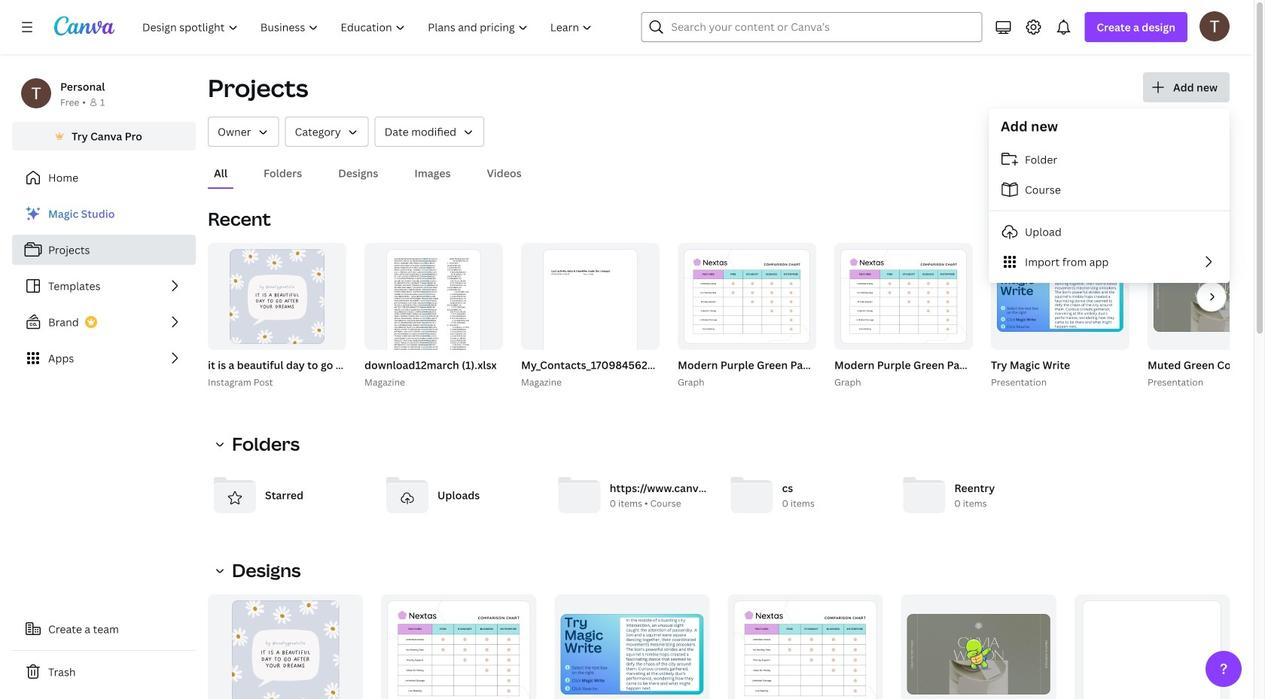 Task type: describe. For each thing, give the bounding box(es) containing it.
top level navigation element
[[133, 12, 605, 42]]

Owner button
[[208, 117, 279, 147]]

terry turtle image
[[1200, 11, 1230, 41]]

Category button
[[285, 117, 369, 147]]



Task type: vqa. For each thing, say whether or not it's contained in the screenshot.
the bottom 'Sales'
no



Task type: locate. For each thing, give the bounding box(es) containing it.
menu
[[989, 145, 1230, 277]]

list
[[12, 199, 196, 374]]

Search search field
[[672, 13, 953, 41]]

None search field
[[642, 12, 983, 42]]

Date modified button
[[375, 117, 485, 147]]

group
[[205, 243, 428, 390], [208, 243, 347, 350], [362, 243, 503, 390], [365, 243, 503, 372], [518, 243, 676, 390], [675, 243, 963, 390], [832, 243, 1120, 390], [835, 243, 973, 350], [989, 243, 1130, 390], [992, 243, 1130, 350], [1145, 243, 1266, 390], [208, 595, 363, 700], [381, 595, 537, 700], [555, 595, 710, 700], [728, 595, 884, 700], [902, 595, 1057, 700], [1075, 595, 1230, 700]]



